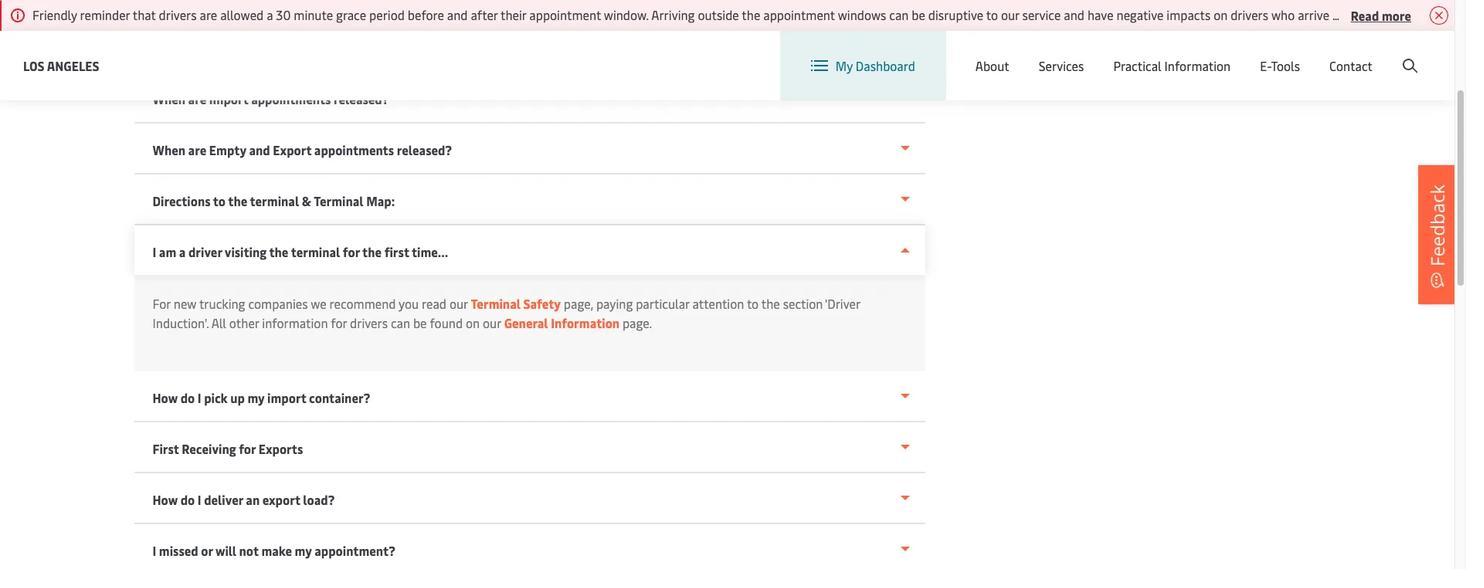 Task type: vqa. For each thing, say whether or not it's contained in the screenshot.
the "used."
no



Task type: describe. For each thing, give the bounding box(es) containing it.
0 horizontal spatial our
[[450, 295, 468, 312]]

exports
[[259, 440, 303, 457]]

0 vertical spatial be
[[912, 6, 926, 23]]

arrive
[[1298, 6, 1330, 23]]

when are import appointments released?
[[153, 90, 389, 107]]

terminal inside directions to the terminal & terminal map: dropdown button
[[250, 192, 299, 209]]

new
[[174, 295, 197, 312]]

not
[[239, 542, 259, 559]]

make
[[262, 542, 292, 559]]

2 that from the left
[[1422, 6, 1445, 23]]

general
[[504, 315, 548, 332]]

window.
[[604, 6, 649, 23]]

empty
[[209, 141, 246, 158]]

to inside dropdown button
[[213, 192, 226, 209]]

the left the apm on the top of the page
[[742, 6, 761, 23]]

requirements
[[501, 4, 578, 21]]

all inside 'the following are frequently asked questions regarding trucking requirements and the draying of containers at apm terminals pier 400 los angeles. all links are live and will assist you in addressing your current needs.'
[[185, 23, 200, 40]]

global menu
[[1157, 45, 1227, 62]]

1 horizontal spatial can
[[890, 6, 909, 23]]

when are import appointments released? button
[[134, 73, 925, 124]]

map:
[[366, 192, 395, 209]]

about button
[[976, 31, 1010, 100]]

1 vertical spatial trucking
[[199, 295, 245, 312]]

have
[[1088, 6, 1114, 23]]

+1 (310) 221-4100
[[1049, 49, 1148, 66]]

i inside how do i deliver an export load? dropdown button
[[198, 491, 201, 508]]

are up links
[[215, 4, 233, 21]]

pick
[[204, 389, 228, 406]]

information
[[262, 315, 328, 332]]

read
[[422, 295, 447, 312]]

am
[[159, 243, 176, 260]]

first
[[385, 243, 409, 260]]

about
[[976, 57, 1010, 74]]

links
[[203, 23, 231, 40]]

i missed or will not make my appointment? button
[[134, 525, 925, 570]]

we
[[311, 295, 327, 312]]

global menu button
[[1123, 31, 1243, 77]]

trucking inside 'the following are frequently asked questions regarding trucking requirements and the draying of containers at apm terminals pier 400 los angeles. all links are live and will assist you in addressing your current needs.'
[[450, 4, 498, 21]]

page, paying particular attention to the section 'driver induction'. all other information for drivers can be found on our
[[153, 295, 861, 332]]

attention
[[693, 295, 744, 312]]

you inside 'the following are frequently asked questions regarding trucking requirements and the draying of containers at apm terminals pier 400 los angeles. all links are live and will assist you in addressing your current needs.'
[[360, 23, 381, 40]]

for new trucking companies we recommend you read our terminal safety
[[153, 295, 561, 312]]

i inside i missed or will not make my appointment? dropdown button
[[153, 542, 156, 559]]

and right live
[[278, 23, 299, 40]]

found
[[430, 315, 463, 332]]

2 horizontal spatial to
[[987, 6, 998, 23]]

first receiving for exports button
[[134, 423, 925, 474]]

service
[[1023, 6, 1061, 23]]

are inside dropdown button
[[188, 90, 207, 107]]

and left have on the top of page
[[1064, 6, 1085, 23]]

1 horizontal spatial you
[[399, 295, 419, 312]]

terminals
[[794, 4, 849, 21]]

released? inside 'dropdown button'
[[397, 141, 452, 158]]

0 vertical spatial for
[[343, 243, 360, 260]]

other
[[229, 315, 259, 332]]

live
[[254, 23, 275, 40]]

particular
[[636, 295, 690, 312]]

when are empty and export appointments released?
[[153, 141, 452, 158]]

2 horizontal spatial on
[[1333, 6, 1347, 23]]

deliver
[[204, 491, 243, 508]]

switch location button
[[995, 45, 1108, 62]]

2 horizontal spatial our
[[1001, 6, 1020, 23]]

induction'.
[[153, 315, 209, 332]]

page,
[[564, 295, 593, 312]]

dashboard
[[856, 57, 916, 74]]

containers
[[687, 4, 747, 21]]

the up visiting
[[228, 192, 247, 209]]

read more button
[[1351, 5, 1412, 25]]

can inside page, paying particular attention to the section 'driver induction'. all other information for drivers can be found on our
[[391, 315, 410, 332]]

my dashboard button
[[811, 31, 916, 100]]

all inside page, paying particular attention to the section 'driver induction'. all other information for drivers can be found on our
[[212, 315, 226, 332]]

general information page.
[[504, 315, 652, 332]]

friendly reminder that drivers are allowed a 30 minute grace period before and after their appointment window. arriving outside the appointment windows can be disruptive to our service and have negative impacts on drivers who arrive on time. drivers that arri
[[32, 6, 1467, 23]]

up
[[230, 389, 245, 406]]

export
[[263, 491, 300, 508]]

terminal inside directions to the terminal & terminal map: dropdown button
[[314, 192, 364, 209]]

+1
[[1049, 49, 1061, 66]]

allowed
[[220, 6, 264, 23]]

after
[[471, 6, 498, 23]]

the left first
[[362, 243, 382, 260]]

i inside i am a driver visiting the terminal for the first time... dropdown button
[[153, 243, 156, 260]]

1 horizontal spatial terminal
[[471, 295, 521, 312]]

addressing
[[397, 23, 458, 40]]

directions to the terminal & terminal map: button
[[134, 175, 925, 226]]

are left "allowed"
[[200, 6, 217, 23]]

2 vertical spatial for
[[239, 440, 256, 457]]

400
[[877, 4, 900, 21]]

first
[[153, 440, 179, 457]]

appointment?
[[315, 542, 396, 559]]

and left window.
[[581, 4, 602, 21]]

terminal inside i am a driver visiting the terminal for the first time... dropdown button
[[291, 243, 340, 260]]

los angeles
[[23, 57, 99, 74]]

the right visiting
[[269, 243, 289, 260]]

asked
[[299, 4, 332, 21]]

when for when are import appointments released?
[[153, 90, 185, 107]]

your
[[461, 23, 486, 40]]

period
[[369, 6, 405, 23]]

how do i pick up my import container?
[[153, 389, 370, 406]]

information
[[551, 315, 620, 332]]

angeles.
[[134, 23, 182, 40]]

feedback button
[[1419, 165, 1457, 304]]

will inside dropdown button
[[216, 542, 236, 559]]

my
[[836, 57, 853, 74]]



Task type: locate. For each thing, give the bounding box(es) containing it.
our
[[1001, 6, 1020, 23], [450, 295, 468, 312], [483, 315, 501, 332]]

0 vertical spatial terminal
[[314, 192, 364, 209]]

at
[[750, 4, 762, 21]]

driver
[[189, 243, 222, 260]]

will
[[301, 23, 322, 40], [216, 542, 236, 559]]

2 appointment from the left
[[764, 6, 835, 23]]

login / create account
[[1301, 45, 1426, 62]]

directions
[[153, 192, 211, 209]]

0 horizontal spatial appointment
[[530, 6, 601, 23]]

to
[[987, 6, 998, 23], [213, 192, 226, 209], [747, 295, 759, 312]]

i am a driver visiting the terminal for the first time...
[[153, 243, 448, 260]]

0 horizontal spatial los
[[23, 57, 45, 74]]

to inside page, paying particular attention to the section 'driver induction'. all other information for drivers can be found on our
[[747, 295, 759, 312]]

read more
[[1351, 7, 1412, 24]]

login
[[1301, 45, 1331, 62]]

do left deliver
[[181, 491, 195, 508]]

1 horizontal spatial released?
[[397, 141, 452, 158]]

that right reminder
[[133, 6, 156, 23]]

'driver
[[825, 295, 861, 312]]

be down read
[[413, 315, 427, 332]]

are
[[215, 4, 233, 21], [200, 6, 217, 23], [233, 23, 252, 40], [188, 90, 207, 107], [188, 141, 207, 158]]

0 horizontal spatial my
[[248, 389, 265, 406]]

1 vertical spatial los
[[23, 57, 45, 74]]

my inside how do i pick up my import container? dropdown button
[[248, 389, 265, 406]]

pier
[[852, 4, 874, 21]]

import
[[267, 389, 306, 406]]

4100
[[1119, 49, 1148, 66]]

disruptive
[[929, 6, 984, 23]]

1 vertical spatial do
[[181, 491, 195, 508]]

appointments up map:
[[314, 141, 394, 158]]

1 vertical spatial terminal
[[291, 243, 340, 260]]

1 horizontal spatial los
[[903, 4, 922, 21]]

customer
[[1023, 7, 1096, 30]]

0 vertical spatial will
[[301, 23, 322, 40]]

services
[[1039, 57, 1084, 74]]

or
[[201, 542, 213, 559]]

0 vertical spatial you
[[360, 23, 381, 40]]

1 vertical spatial my
[[295, 542, 312, 559]]

1 vertical spatial when
[[153, 141, 185, 158]]

and left after
[[447, 6, 468, 23]]

draying
[[626, 4, 669, 21]]

1 vertical spatial released?
[[397, 141, 452, 158]]

global
[[1157, 45, 1193, 62]]

los angeles link
[[23, 56, 99, 75]]

1 horizontal spatial appointment
[[764, 6, 835, 23]]

+1 (310) 221-4100 link
[[1023, 49, 1298, 69]]

a left 30
[[267, 6, 273, 23]]

all down following
[[185, 23, 200, 40]]

drivers
[[159, 6, 197, 23], [1231, 6, 1269, 23], [350, 315, 388, 332]]

1 vertical spatial to
[[213, 192, 226, 209]]

our inside page, paying particular attention to the section 'driver induction'. all other information for drivers can be found on our
[[483, 315, 501, 332]]

drivers inside page, paying particular attention to the section 'driver induction'. all other information for drivers can be found on our
[[350, 315, 388, 332]]

will down asked
[[301, 23, 322, 40]]

services button
[[1039, 31, 1084, 100]]

2 how from the top
[[153, 491, 178, 508]]

when up 'directions'
[[153, 141, 185, 158]]

0 horizontal spatial drivers
[[159, 6, 197, 23]]

for inside page, paying particular attention to the section 'driver induction'. all other information for drivers can be found on our
[[331, 315, 347, 332]]

1 appointment from the left
[[530, 6, 601, 23]]

2 do from the top
[[181, 491, 195, 508]]

on right found
[[466, 315, 480, 332]]

0 vertical spatial a
[[267, 6, 273, 23]]

to right 'directions'
[[213, 192, 226, 209]]

0 horizontal spatial on
[[466, 315, 480, 332]]

appointment right their
[[530, 6, 601, 23]]

angeles
[[47, 57, 99, 74]]

to right attention
[[747, 295, 759, 312]]

import
[[209, 90, 249, 107]]

are left empty
[[188, 141, 207, 158]]

1 vertical spatial our
[[450, 295, 468, 312]]

1 vertical spatial you
[[399, 295, 419, 312]]

page.
[[623, 315, 652, 332]]

1 horizontal spatial all
[[212, 315, 226, 332]]

los inside 'the following are frequently asked questions regarding trucking requirements and the draying of containers at apm terminals pier 400 los angeles. all links are live and will assist you in addressing your current needs.'
[[903, 4, 922, 21]]

los left angeles
[[23, 57, 45, 74]]

1 horizontal spatial trucking
[[450, 4, 498, 21]]

before
[[408, 6, 444, 23]]

create
[[1342, 45, 1378, 62]]

for left "exports"
[[239, 440, 256, 457]]

terminal right '&'
[[314, 192, 364, 209]]

1 vertical spatial for
[[331, 315, 347, 332]]

our left "service"
[[1001, 6, 1020, 23]]

time.
[[1350, 6, 1377, 23]]

will right or
[[216, 542, 236, 559]]

1 vertical spatial a
[[179, 243, 186, 260]]

assist
[[325, 23, 357, 40]]

i left missed
[[153, 542, 156, 559]]

a inside dropdown button
[[179, 243, 186, 260]]

arri
[[1448, 6, 1467, 23]]

i left am
[[153, 243, 156, 260]]

0 horizontal spatial be
[[413, 315, 427, 332]]

trucking up other
[[199, 295, 245, 312]]

how
[[153, 389, 178, 406], [153, 491, 178, 508]]

to right disruptive
[[987, 6, 998, 23]]

that left arri
[[1422, 6, 1445, 23]]

i missed or will not make my appointment?
[[153, 542, 396, 559]]

0 horizontal spatial can
[[391, 315, 410, 332]]

1 horizontal spatial my
[[295, 542, 312, 559]]

following
[[158, 4, 212, 21]]

1 horizontal spatial our
[[483, 315, 501, 332]]

all left other
[[212, 315, 226, 332]]

terminal
[[314, 192, 364, 209], [471, 295, 521, 312]]

1 do from the top
[[181, 389, 195, 406]]

0 vertical spatial can
[[890, 6, 909, 23]]

0 vertical spatial terminal
[[250, 192, 299, 209]]

are inside 'dropdown button'
[[188, 141, 207, 158]]

0 horizontal spatial to
[[213, 192, 226, 209]]

how for how do i pick up my import container?
[[153, 389, 178, 406]]

you left in on the left top of page
[[360, 23, 381, 40]]

2 when from the top
[[153, 141, 185, 158]]

released? inside dropdown button
[[334, 90, 389, 107]]

time...
[[412, 243, 448, 260]]

safety
[[524, 295, 561, 312]]

terminal
[[250, 192, 299, 209], [291, 243, 340, 260]]

0 vertical spatial do
[[181, 389, 195, 406]]

0 horizontal spatial all
[[185, 23, 200, 40]]

are left live
[[233, 23, 252, 40]]

how do i pick up my import container? button
[[134, 372, 925, 423]]

on inside page, paying particular attention to the section 'driver induction'. all other information for drivers can be found on our
[[466, 315, 480, 332]]

the inside page, paying particular attention to the section 'driver induction'. all other information for drivers can be found on our
[[762, 295, 780, 312]]

1 vertical spatial all
[[212, 315, 226, 332]]

when inside 'dropdown button'
[[153, 141, 185, 158]]

0 vertical spatial when
[[153, 90, 185, 107]]

0 vertical spatial released?
[[334, 90, 389, 107]]

0 horizontal spatial released?
[[334, 90, 389, 107]]

0 horizontal spatial that
[[133, 6, 156, 23]]

1 that from the left
[[133, 6, 156, 23]]

i left pick
[[198, 389, 201, 406]]

1 how from the top
[[153, 389, 178, 406]]

my dashboard
[[836, 57, 916, 74]]

&
[[302, 192, 311, 209]]

feedback
[[1425, 184, 1450, 266]]

can
[[890, 6, 909, 23], [391, 315, 410, 332]]

how do i deliver an export load? button
[[134, 474, 925, 525]]

questions
[[335, 4, 390, 21]]

can right the pier
[[890, 6, 909, 23]]

when left import
[[153, 90, 185, 107]]

appointments up export
[[251, 90, 331, 107]]

regarding
[[393, 4, 448, 21]]

appointments inside when are empty and export appointments released? 'dropdown button'
[[314, 141, 394, 158]]

0 horizontal spatial will
[[216, 542, 236, 559]]

current
[[489, 23, 531, 40]]

my right up on the left bottom of the page
[[248, 389, 265, 406]]

the
[[134, 4, 155, 21]]

directions to the terminal & terminal map:
[[153, 192, 395, 209]]

are left import
[[188, 90, 207, 107]]

and inside 'dropdown button'
[[249, 141, 270, 158]]

1 vertical spatial can
[[391, 315, 410, 332]]

a right am
[[179, 243, 186, 260]]

trucking up your
[[450, 4, 498, 21]]

close alert image
[[1430, 6, 1449, 25]]

can down recommend
[[391, 315, 410, 332]]

los right 400 at the right of page
[[903, 4, 922, 21]]

do left pick
[[181, 389, 195, 406]]

0 vertical spatial to
[[987, 6, 998, 23]]

my right make
[[295, 542, 312, 559]]

on
[[1214, 6, 1228, 23], [1333, 6, 1347, 23], [466, 315, 480, 332]]

0 vertical spatial all
[[185, 23, 200, 40]]

in
[[383, 23, 394, 40]]

0 vertical spatial appointments
[[251, 90, 331, 107]]

i
[[153, 243, 156, 260], [198, 389, 201, 406], [198, 491, 201, 508], [153, 542, 156, 559]]

general information link
[[504, 315, 620, 332]]

i inside how do i pick up my import container? dropdown button
[[198, 389, 201, 406]]

how down the first
[[153, 491, 178, 508]]

be right 400 at the right of page
[[912, 6, 926, 23]]

appointments
[[251, 90, 331, 107], [314, 141, 394, 158]]

read
[[1351, 7, 1380, 24]]

you left read
[[399, 295, 419, 312]]

my inside i missed or will not make my appointment? dropdown button
[[295, 542, 312, 559]]

terminal up general
[[471, 295, 521, 312]]

do for deliver
[[181, 491, 195, 508]]

the inside 'the following are frequently asked questions regarding trucking requirements and the draying of containers at apm terminals pier 400 los angeles. all links are live and will assist you in addressing your current needs.'
[[604, 4, 623, 21]]

0 vertical spatial trucking
[[450, 4, 498, 21]]

our down terminal safety link
[[483, 315, 501, 332]]

our up found
[[450, 295, 468, 312]]

1 vertical spatial terminal
[[471, 295, 521, 312]]

you
[[360, 23, 381, 40], [399, 295, 419, 312]]

i left deliver
[[198, 491, 201, 508]]

1 when from the top
[[153, 90, 185, 107]]

on left time.
[[1333, 6, 1347, 23]]

1 vertical spatial appointments
[[314, 141, 394, 158]]

and
[[581, 4, 602, 21], [447, 6, 468, 23], [1064, 6, 1085, 23], [278, 23, 299, 40], [249, 141, 270, 158]]

(310)
[[1064, 49, 1092, 66]]

friendly
[[32, 6, 77, 23]]

export
[[273, 141, 312, 158]]

1 vertical spatial will
[[216, 542, 236, 559]]

drivers left who
[[1231, 6, 1269, 23]]

for left first
[[343, 243, 360, 260]]

be inside page, paying particular attention to the section 'driver induction'. all other information for drivers can be found on our
[[413, 315, 427, 332]]

when for when are empty and export appointments released?
[[153, 141, 185, 158]]

1 horizontal spatial will
[[301, 23, 322, 40]]

load?
[[303, 491, 335, 508]]

0 horizontal spatial terminal
[[314, 192, 364, 209]]

who
[[1272, 6, 1295, 23]]

for down "for new trucking companies we recommend you read our terminal safety"
[[331, 315, 347, 332]]

when inside dropdown button
[[153, 90, 185, 107]]

0 horizontal spatial you
[[360, 23, 381, 40]]

the left draying
[[604, 4, 623, 21]]

how left pick
[[153, 389, 178, 406]]

1 horizontal spatial to
[[747, 295, 759, 312]]

the left section
[[762, 295, 780, 312]]

how do i deliver an export load?
[[153, 491, 335, 508]]

and right empty
[[249, 141, 270, 158]]

apm
[[764, 4, 791, 21]]

for
[[343, 243, 360, 260], [331, 315, 347, 332], [239, 440, 256, 457]]

appointment
[[530, 6, 601, 23], [764, 6, 835, 23]]

a
[[267, 6, 273, 23], [179, 243, 186, 260]]

2 vertical spatial to
[[747, 295, 759, 312]]

0 vertical spatial how
[[153, 389, 178, 406]]

drivers right the
[[159, 6, 197, 23]]

1 horizontal spatial that
[[1422, 6, 1445, 23]]

on right impacts
[[1214, 6, 1228, 23]]

location
[[1060, 45, 1108, 62]]

1 horizontal spatial a
[[267, 6, 273, 23]]

reminder
[[80, 6, 130, 23]]

2 horizontal spatial drivers
[[1231, 6, 1269, 23]]

1 vertical spatial how
[[153, 491, 178, 508]]

terminal down '&'
[[291, 243, 340, 260]]

0 vertical spatial my
[[248, 389, 265, 406]]

1 vertical spatial be
[[413, 315, 427, 332]]

do for pick
[[181, 389, 195, 406]]

drivers down recommend
[[350, 315, 388, 332]]

221-
[[1095, 49, 1119, 66]]

0 vertical spatial los
[[903, 4, 922, 21]]

0 horizontal spatial trucking
[[199, 295, 245, 312]]

will inside 'the following are frequently asked questions regarding trucking requirements and the draying of containers at apm terminals pier 400 los angeles. all links are live and will assist you in addressing your current needs.'
[[301, 23, 322, 40]]

0 horizontal spatial a
[[179, 243, 186, 260]]

menu
[[1196, 45, 1227, 62]]

customer care
[[1023, 7, 1134, 30]]

1 horizontal spatial be
[[912, 6, 926, 23]]

0 vertical spatial our
[[1001, 6, 1020, 23]]

paying
[[596, 295, 633, 312]]

appointment right at
[[764, 6, 835, 23]]

how for how do i deliver an export load?
[[153, 491, 178, 508]]

more
[[1382, 7, 1412, 24]]

missed
[[159, 542, 198, 559]]

for
[[153, 295, 171, 312]]

visiting
[[225, 243, 267, 260]]

1 horizontal spatial drivers
[[350, 315, 388, 332]]

1 horizontal spatial on
[[1214, 6, 1228, 23]]

their
[[501, 6, 527, 23]]

terminal left '&'
[[250, 192, 299, 209]]

2 vertical spatial our
[[483, 315, 501, 332]]

minute
[[294, 6, 333, 23]]

appointments inside when are import appointments released? dropdown button
[[251, 90, 331, 107]]



